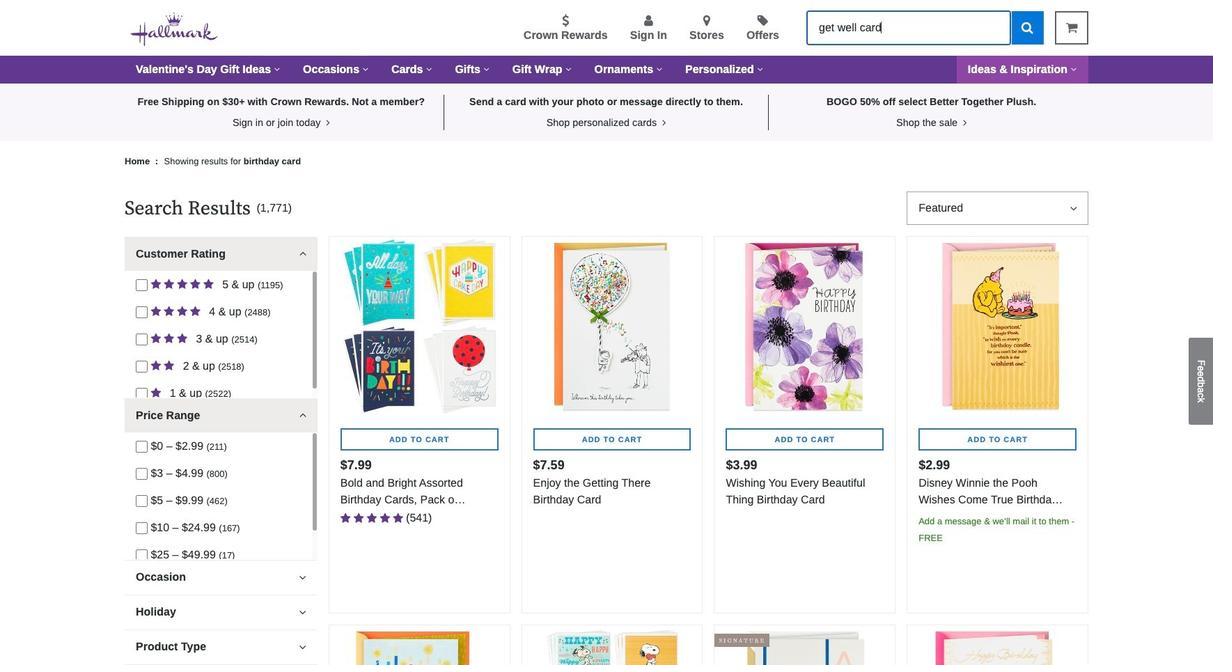 Task type: describe. For each thing, give the bounding box(es) containing it.
search image
[[1021, 21, 1033, 34]]

5 tab from the top
[[125, 629, 317, 664]]

angle down image for customer rating filters element
[[299, 249, 306, 260]]

3 tab from the top
[[125, 560, 317, 594]]

price range filters element
[[125, 432, 312, 595]]

shopping cart image
[[1066, 22, 1078, 34]]

4 tab from the top
[[125, 595, 317, 629]]

6 tab from the top
[[125, 664, 317, 665]]

0 vertical spatial banner
[[0, 0, 1213, 84]]

angle down image for price range filters element
[[299, 410, 306, 421]]

product list element
[[329, 236, 1089, 665]]



Task type: vqa. For each thing, say whether or not it's contained in the screenshot.
second angle down icon from the bottom of the page
yes



Task type: locate. For each thing, give the bounding box(es) containing it.
tab
[[125, 237, 317, 271], [125, 398, 317, 432], [125, 560, 317, 594], [125, 595, 317, 629], [125, 629, 317, 664], [125, 664, 317, 665]]

article
[[329, 236, 510, 614], [521, 236, 703, 614], [714, 236, 896, 614], [907, 236, 1089, 614], [125, 237, 317, 407], [125, 398, 317, 595], [329, 625, 510, 665], [714, 625, 896, 665]]

2 tab from the top
[[125, 398, 317, 432]]

Search our products search field
[[807, 11, 1011, 45]]

another candle on the cake birthday card, image
[[329, 625, 510, 665], [329, 625, 510, 665]]

2 angle down image from the top
[[299, 410, 306, 421]]

None checkbox
[[136, 334, 148, 345], [136, 441, 148, 453], [136, 468, 148, 480], [136, 522, 148, 534], [136, 550, 148, 561], [136, 334, 148, 345], [136, 441, 148, 453], [136, 468, 148, 480], [136, 522, 148, 534], [136, 550, 148, 561]]

big wishes just for you birthday card, image
[[715, 625, 895, 665], [715, 625, 895, 665]]

wishing you every beautiful thing birthday card, image
[[715, 237, 895, 417], [715, 237, 895, 417]]

enjoy the getting there birthday card, image
[[522, 237, 702, 417], [522, 237, 702, 417]]

0 vertical spatial angle down image
[[299, 249, 306, 260]]

1 tab from the top
[[125, 237, 317, 271]]

main content
[[0, 84, 1213, 665]]

1 horizontal spatial icon image
[[660, 117, 666, 127]]

None search field
[[807, 11, 1044, 45]]

menu bar inside banner
[[125, 56, 1089, 84]]

0 horizontal spatial icon image
[[323, 117, 330, 127]]

angle down image
[[299, 249, 306, 260], [299, 410, 306, 421], [299, 572, 306, 583]]

tab list
[[125, 237, 317, 665]]

happiness and warm moments birthday card, image
[[908, 625, 1088, 665], [908, 625, 1088, 665]]

1 vertical spatial angle down image
[[299, 410, 306, 421]]

icon image
[[323, 117, 330, 127], [660, 117, 666, 127], [960, 117, 967, 127]]

3 icon image from the left
[[960, 117, 967, 127]]

customer rating filters element
[[125, 271, 312, 407]]

0 vertical spatial angle down image
[[299, 606, 306, 618]]

2 vertical spatial angle down image
[[299, 572, 306, 583]]

2 angle down image from the top
[[299, 641, 306, 652]]

2 horizontal spatial icon image
[[960, 117, 967, 127]]

angle down image for 5th 'tab' from the top
[[299, 641, 306, 652]]

bold and bright assorted birthday cards, pack of 12, image
[[329, 237, 510, 417], [329, 237, 510, 417]]

peanuts® snoopy assorted birthday cards, pack of 12, image
[[522, 625, 702, 665]]

disney winnie the pooh wishes come true birthday card, image
[[908, 237, 1088, 417], [908, 237, 1088, 417]]

1 vertical spatial banner
[[125, 197, 317, 221]]

3 angle down image from the top
[[299, 572, 306, 583]]

menu
[[240, 12, 796, 44]]

1 vertical spatial angle down image
[[299, 641, 306, 652]]

angle down image for fourth 'tab'
[[299, 606, 306, 618]]

1 icon image from the left
[[323, 117, 330, 127]]

banner
[[0, 0, 1213, 84], [125, 197, 317, 221]]

angle down image
[[299, 606, 306, 618], [299, 641, 306, 652]]

None checkbox
[[136, 279, 148, 291], [136, 306, 148, 318], [136, 361, 148, 373], [136, 388, 148, 400], [136, 495, 148, 507], [136, 279, 148, 291], [136, 306, 148, 318], [136, 361, 148, 373], [136, 388, 148, 400], [136, 495, 148, 507]]

1 angle down image from the top
[[299, 606, 306, 618]]

menu bar
[[125, 56, 1089, 84]]

hallmark image
[[130, 13, 218, 46]]

section
[[125, 192, 317, 665]]

1 angle down image from the top
[[299, 249, 306, 260]]

2 icon image from the left
[[660, 117, 666, 127]]



